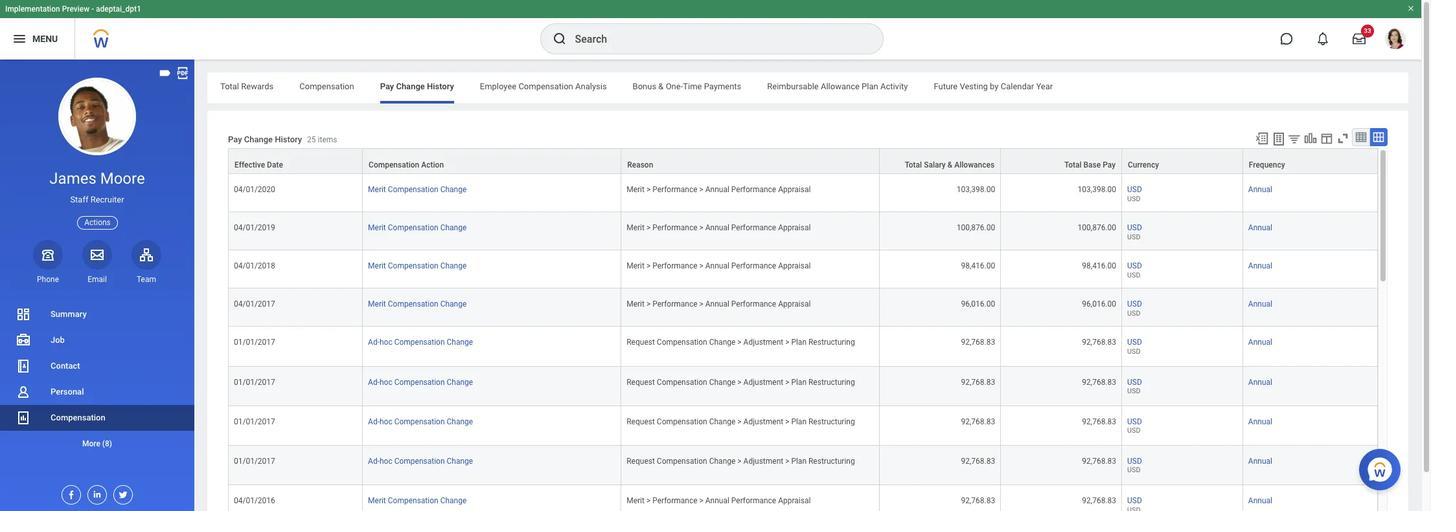 Task type: vqa. For each thing, say whether or not it's contained in the screenshot.
TOTAL REWARDS
yes



Task type: locate. For each thing, give the bounding box(es) containing it.
100,876.00 down 'base' on the top
[[1078, 224, 1116, 233]]

2 01/01/2017 from the top
[[234, 378, 275, 387]]

98,416.00
[[961, 262, 995, 271], [1082, 262, 1116, 271]]

6 usd link from the top
[[1127, 375, 1142, 387]]

compensation image
[[16, 411, 31, 426]]

1 01/01/2017 from the top
[[234, 338, 275, 348]]

4 restructuring from the top
[[809, 457, 855, 466]]

usd link for second row from the bottom
[[1127, 455, 1142, 466]]

4 request compensation change > adjustment > plan restructuring from the top
[[627, 457, 855, 466]]

appraisal for 96,016.00
[[778, 300, 811, 309]]

4 ad-hoc compensation change from the top
[[368, 457, 473, 466]]

3 usd from the top
[[1127, 224, 1142, 233]]

1 usd link from the top
[[1127, 183, 1142, 194]]

annual link for row containing 04/01/2020 usd "link"
[[1248, 183, 1272, 194]]

request compensation change > adjustment > plan restructuring
[[627, 338, 855, 348], [627, 378, 855, 387], [627, 418, 855, 427], [627, 457, 855, 466]]

2 horizontal spatial total
[[1065, 161, 1082, 170]]

ad-hoc compensation change link
[[368, 336, 473, 348], [368, 375, 473, 387], [368, 415, 473, 427], [368, 455, 473, 466]]

export to excel image
[[1255, 132, 1269, 146]]

ad-hoc compensation change for ad-hoc compensation change link for fourth row from the bottom
[[368, 378, 473, 387]]

frequency button
[[1243, 149, 1377, 174]]

8 annual link from the top
[[1248, 455, 1272, 466]]

3 merit > performance > annual performance appraisal from the top
[[627, 262, 811, 271]]

5 appraisal from the top
[[778, 497, 811, 506]]

100,876.00 down allowances
[[957, 224, 995, 233]]

adjustment for request compensation change > adjustment > plan restructuring element related to ad-hoc compensation change link related to sixth row from the top of the page
[[744, 338, 783, 348]]

9 usd from the top
[[1127, 338, 1142, 348]]

effective
[[235, 161, 265, 170]]

email button
[[82, 240, 112, 285]]

actions button
[[77, 216, 118, 230]]

plan for request compensation change > adjustment > plan restructuring element related to ad-hoc compensation change link related to sixth row from the top of the page
[[791, 338, 807, 348]]

01/01/2017
[[234, 338, 275, 348], [234, 378, 275, 387], [234, 418, 275, 427], [234, 457, 275, 466]]

merit
[[368, 185, 386, 194], [627, 185, 645, 194], [368, 224, 386, 233], [627, 224, 645, 233], [368, 262, 386, 271], [627, 262, 645, 271], [368, 300, 386, 309], [627, 300, 645, 309], [368, 497, 386, 506], [627, 497, 645, 506]]

103,398.00 down allowances
[[957, 185, 995, 194]]

5 merit compensation change from the top
[[368, 497, 467, 506]]

actions
[[84, 218, 111, 227]]

0 horizontal spatial &
[[659, 82, 664, 91]]

2 horizontal spatial pay
[[1103, 161, 1116, 170]]

103,398.00 down 'base' on the top
[[1078, 185, 1116, 194]]

01/01/2017 for second row from the bottom
[[234, 457, 275, 466]]

5 merit > performance > annual performance appraisal element from the top
[[627, 494, 811, 506]]

1 96,016.00 from the left
[[961, 300, 995, 309]]

3 merit compensation change from the top
[[368, 262, 467, 271]]

list containing summary
[[0, 302, 194, 457]]

expand table image
[[1372, 131, 1385, 144]]

2 request compensation change > adjustment > plan restructuring from the top
[[627, 378, 855, 387]]

total inside 'tab list'
[[220, 82, 239, 91]]

1 horizontal spatial 103,398.00
[[1078, 185, 1116, 194]]

click to view/edit grid preferences image
[[1320, 132, 1334, 146]]

request compensation change > adjustment > plan restructuring for fourth row from the bottom
[[627, 378, 855, 387]]

9 annual link from the top
[[1248, 494, 1272, 506]]

3 ad-hoc compensation change link from the top
[[368, 415, 473, 427]]

implementation preview -   adeptai_dpt1
[[5, 5, 141, 14]]

2 ad-hoc compensation change from the top
[[368, 378, 473, 387]]

& left one-
[[659, 82, 664, 91]]

job link
[[0, 328, 194, 354]]

3 merit > performance > annual performance appraisal element from the top
[[627, 259, 811, 271]]

total left 'base' on the top
[[1065, 161, 1082, 170]]

ad- for ad-hoc compensation change link for fourth row from the bottom
[[368, 378, 380, 387]]

request compensation change > adjustment > plan restructuring element for ad-hoc compensation change link related to sixth row from the top of the page
[[627, 336, 855, 348]]

merit compensation change link for 04/01/2017
[[368, 298, 467, 309]]

inbox large image
[[1353, 32, 1366, 45]]

5 merit > performance > annual performance appraisal from the top
[[627, 497, 811, 506]]

14 usd from the top
[[1127, 427, 1141, 436]]

4 merit compensation change link from the top
[[368, 298, 467, 309]]

1 vertical spatial pay
[[228, 135, 242, 145]]

annual link
[[1248, 183, 1272, 194], [1248, 221, 1272, 233], [1248, 259, 1272, 271], [1248, 298, 1272, 309], [1248, 336, 1272, 348], [1248, 375, 1272, 387], [1248, 415, 1272, 427], [1248, 455, 1272, 466], [1248, 494, 1272, 506]]

3 usd link from the top
[[1127, 259, 1142, 271]]

ad-hoc compensation change for ad-hoc compensation change link related to sixth row from the top of the page
[[368, 338, 473, 348]]

3 ad-hoc compensation change from the top
[[368, 418, 473, 427]]

facebook image
[[62, 487, 76, 501]]

2 ad-hoc compensation change link from the top
[[368, 375, 473, 387]]

2 96,016.00 from the left
[[1082, 300, 1116, 309]]

4 usd link from the top
[[1127, 298, 1142, 309]]

1 horizontal spatial 96,016.00
[[1082, 300, 1116, 309]]

personal image
[[16, 385, 31, 400]]

team james moore element
[[132, 275, 161, 285]]

0 horizontal spatial 103,398.00
[[957, 185, 995, 194]]

4 adjustment from the top
[[744, 457, 783, 466]]

annual link for usd "link" for row containing 04/01/2016
[[1248, 494, 1272, 506]]

request compensation change > adjustment > plan restructuring element for ad-hoc compensation change link for fourth row from the bottom
[[627, 375, 855, 387]]

plan for request compensation change > adjustment > plan restructuring element related to second row from the bottom's ad-hoc compensation change link
[[791, 457, 807, 466]]

13 usd from the top
[[1127, 418, 1142, 427]]

7 annual link from the top
[[1248, 415, 1272, 427]]

2 hoc from the top
[[380, 378, 392, 387]]

3 row from the top
[[228, 213, 1378, 251]]

analysis
[[575, 82, 607, 91]]

phone image
[[39, 247, 57, 263]]

1 horizontal spatial history
[[427, 82, 454, 91]]

4 row from the top
[[228, 251, 1378, 289]]

103,398.00
[[957, 185, 995, 194], [1078, 185, 1116, 194]]

effective date button
[[229, 149, 362, 174]]

ad-hoc compensation change for second row from the bottom's ad-hoc compensation change link
[[368, 457, 473, 466]]

3 restructuring from the top
[[809, 418, 855, 427]]

merit > performance > annual performance appraisal for 103,398.00
[[627, 185, 811, 194]]

0 horizontal spatial total
[[220, 82, 239, 91]]

compensation inside list
[[51, 413, 105, 423]]

ad-hoc compensation change for eighth row from the top of the page's ad-hoc compensation change link
[[368, 418, 473, 427]]

total
[[220, 82, 239, 91], [905, 161, 922, 170], [1065, 161, 1082, 170]]

job image
[[16, 333, 31, 349]]

1 100,876.00 from the left
[[957, 224, 995, 233]]

usd link for row containing 04/01/2017
[[1127, 298, 1142, 309]]

4 ad-hoc compensation change link from the top
[[368, 455, 473, 466]]

total left the salary
[[905, 161, 922, 170]]

2 adjustment from the top
[[744, 378, 783, 387]]

notifications large image
[[1317, 32, 1330, 45]]

action
[[421, 161, 444, 170]]

1 request compensation change > adjustment > plan restructuring element from the top
[[627, 336, 855, 348]]

tab list
[[207, 73, 1409, 104]]

compensation
[[300, 82, 354, 91], [519, 82, 573, 91], [369, 161, 419, 170], [388, 185, 438, 194], [388, 224, 438, 233], [388, 262, 438, 271], [388, 300, 438, 309], [394, 338, 445, 348], [657, 338, 707, 348], [394, 378, 445, 387], [657, 378, 707, 387], [51, 413, 105, 423], [394, 418, 445, 427], [657, 418, 707, 427], [394, 457, 445, 466], [657, 457, 707, 466], [388, 497, 438, 506]]

15 usd from the top
[[1127, 457, 1142, 466]]

salary
[[924, 161, 946, 170]]

tag image
[[158, 66, 172, 80]]

search image
[[552, 31, 567, 47]]

ad-
[[368, 338, 380, 348], [368, 378, 380, 387], [368, 418, 380, 427], [368, 457, 380, 466]]

usd link
[[1127, 183, 1142, 194], [1127, 221, 1142, 233], [1127, 259, 1142, 271], [1127, 298, 1142, 309], [1127, 336, 1142, 348], [1127, 375, 1142, 387], [1127, 415, 1142, 427], [1127, 455, 1142, 466], [1127, 494, 1142, 506]]

toolbar
[[1249, 128, 1388, 148]]

summary image
[[16, 307, 31, 323]]

performance
[[653, 185, 698, 194], [731, 185, 776, 194], [653, 224, 698, 233], [731, 224, 776, 233], [653, 262, 698, 271], [731, 262, 776, 271], [653, 300, 698, 309], [731, 300, 776, 309], [653, 497, 698, 506], [731, 497, 776, 506]]

phone
[[37, 275, 59, 284]]

1 row from the top
[[228, 148, 1378, 174]]

reason button
[[621, 149, 879, 174]]

change inside 'tab list'
[[396, 82, 425, 91]]

summary
[[51, 310, 87, 319]]

4 request compensation change > adjustment > plan restructuring element from the top
[[627, 455, 855, 466]]

currency button
[[1122, 149, 1243, 174]]

mail image
[[89, 247, 105, 263]]

1 merit compensation change from the top
[[368, 185, 467, 194]]

list
[[0, 302, 194, 457]]

5 usd link from the top
[[1127, 336, 1142, 348]]

4 request from the top
[[627, 457, 655, 466]]

& right the salary
[[948, 161, 953, 170]]

1 restructuring from the top
[[809, 338, 855, 348]]

plan
[[862, 82, 878, 91], [791, 338, 807, 348], [791, 378, 807, 387], [791, 418, 807, 427], [791, 457, 807, 466]]

4 merit > performance > annual performance appraisal from the top
[[627, 300, 811, 309]]

5 row from the top
[[228, 289, 1378, 327]]

0 horizontal spatial 96,016.00
[[961, 300, 995, 309]]

activity
[[880, 82, 908, 91]]

history up effective date popup button
[[275, 135, 302, 145]]

&
[[659, 82, 664, 91], [948, 161, 953, 170]]

usd
[[1127, 185, 1142, 194], [1127, 195, 1141, 203], [1127, 224, 1142, 233], [1127, 233, 1141, 242], [1127, 262, 1142, 271], [1127, 271, 1141, 280], [1127, 300, 1142, 309], [1127, 310, 1141, 318], [1127, 338, 1142, 348], [1127, 348, 1141, 356], [1127, 378, 1142, 387], [1127, 388, 1141, 396], [1127, 418, 1142, 427], [1127, 427, 1141, 436], [1127, 457, 1142, 466], [1127, 467, 1141, 475], [1127, 497, 1142, 506]]

ad-hoc compensation change link for eighth row from the top of the page
[[368, 415, 473, 427]]

adjustment for request compensation change > adjustment > plan restructuring element corresponding to ad-hoc compensation change link for fourth row from the bottom
[[744, 378, 783, 387]]

request for request compensation change > adjustment > plan restructuring element related to ad-hoc compensation change link related to sixth row from the top of the page
[[627, 338, 655, 348]]

appraisal for 92,768.83
[[778, 497, 811, 506]]

row containing 04/01/2020
[[228, 174, 1378, 213]]

request compensation change > adjustment > plan restructuring element
[[627, 336, 855, 348], [627, 375, 855, 387], [627, 415, 855, 427], [627, 455, 855, 466]]

2 ad- from the top
[[368, 378, 380, 387]]

more (8) button
[[0, 437, 194, 452]]

ad-hoc compensation change
[[368, 338, 473, 348], [368, 378, 473, 387], [368, 418, 473, 427], [368, 457, 473, 466]]

email
[[88, 275, 107, 284]]

0 vertical spatial pay
[[380, 82, 394, 91]]

phone button
[[33, 240, 63, 285]]

request compensation change > adjustment > plan restructuring for sixth row from the top of the page
[[627, 338, 855, 348]]

4 01/01/2017 from the top
[[234, 457, 275, 466]]

request compensation change > adjustment > plan restructuring for eighth row from the top of the page
[[627, 418, 855, 427]]

merit compensation change link for 04/01/2016
[[368, 494, 467, 506]]

1 ad-hoc compensation change link from the top
[[368, 336, 473, 348]]

restructuring for request compensation change > adjustment > plan restructuring element related to second row from the bottom's ad-hoc compensation change link
[[809, 457, 855, 466]]

2 restructuring from the top
[[809, 378, 855, 387]]

1 vertical spatial &
[[948, 161, 953, 170]]

4 appraisal from the top
[[778, 300, 811, 309]]

merit > performance > annual performance appraisal element
[[627, 183, 811, 194], [627, 221, 811, 233], [627, 259, 811, 271], [627, 298, 811, 309], [627, 494, 811, 506]]

history left employee
[[427, 82, 454, 91]]

0 horizontal spatial history
[[275, 135, 302, 145]]

compensation inside popup button
[[369, 161, 419, 170]]

2 merit > performance > annual performance appraisal from the top
[[627, 224, 811, 233]]

plan inside 'tab list'
[[862, 82, 878, 91]]

1 ad- from the top
[[368, 338, 380, 348]]

usd link for row containing 04/01/2019
[[1127, 221, 1142, 233]]

10 row from the top
[[228, 486, 1378, 512]]

date
[[267, 161, 283, 170]]

1 request compensation change > adjustment > plan restructuring from the top
[[627, 338, 855, 348]]

total for total base pay
[[1065, 161, 1082, 170]]

3 ad- from the top
[[368, 418, 380, 427]]

pay inside popup button
[[1103, 161, 1116, 170]]

3 merit compensation change link from the top
[[368, 259, 467, 271]]

6 annual link from the top
[[1248, 375, 1272, 387]]

team
[[137, 275, 156, 284]]

1 merit > performance > annual performance appraisal element from the top
[[627, 183, 811, 194]]

1 adjustment from the top
[[744, 338, 783, 348]]

9 usd link from the top
[[1127, 494, 1142, 506]]

3 annual link from the top
[[1248, 259, 1272, 271]]

3 hoc from the top
[[380, 418, 392, 427]]

request
[[627, 338, 655, 348], [627, 378, 655, 387], [627, 418, 655, 427], [627, 457, 655, 466]]

1 appraisal from the top
[[778, 185, 811, 194]]

2 vertical spatial pay
[[1103, 161, 1116, 170]]

merit > performance > annual performance appraisal for 92,768.83
[[627, 497, 811, 506]]

employee
[[480, 82, 517, 91]]

phone james moore element
[[33, 275, 63, 285]]

merit > performance > annual performance appraisal element for 96,016.00
[[627, 298, 811, 309]]

1 horizontal spatial pay
[[380, 82, 394, 91]]

04/01/2017
[[234, 300, 275, 309]]

view printable version (pdf) image
[[176, 66, 190, 80]]

2 100,876.00 from the left
[[1078, 224, 1116, 233]]

row containing 04/01/2016
[[228, 486, 1378, 512]]

1 horizontal spatial total
[[905, 161, 922, 170]]

reimbursable
[[767, 82, 819, 91]]

annual link for row containing 04/01/2017's usd "link"
[[1248, 298, 1272, 309]]

pay
[[380, 82, 394, 91], [228, 135, 242, 145], [1103, 161, 1116, 170]]

employee compensation analysis
[[480, 82, 607, 91]]

2 row from the top
[[228, 174, 1378, 213]]

row
[[228, 148, 1378, 174], [228, 174, 1378, 213], [228, 213, 1378, 251], [228, 251, 1378, 289], [228, 289, 1378, 327], [228, 327, 1378, 367], [228, 367, 1378, 407], [228, 407, 1378, 446], [228, 446, 1378, 486], [228, 486, 1378, 512]]

change
[[396, 82, 425, 91], [244, 135, 273, 145], [440, 185, 467, 194], [440, 224, 467, 233], [440, 262, 467, 271], [440, 300, 467, 309], [447, 338, 473, 348], [709, 338, 736, 348], [447, 378, 473, 387], [709, 378, 736, 387], [447, 418, 473, 427], [709, 418, 736, 427], [447, 457, 473, 466], [709, 457, 736, 466], [440, 497, 467, 506]]

merit > performance > annual performance appraisal
[[627, 185, 811, 194], [627, 224, 811, 233], [627, 262, 811, 271], [627, 300, 811, 309], [627, 497, 811, 506]]

7 usd link from the top
[[1127, 415, 1142, 427]]

0 horizontal spatial 100,876.00
[[957, 224, 995, 233]]

2 merit > performance > annual performance appraisal element from the top
[[627, 221, 811, 233]]

3 appraisal from the top
[[778, 262, 811, 271]]

export to worksheets image
[[1271, 132, 1287, 147]]

personal
[[51, 387, 84, 397]]

menu button
[[0, 18, 75, 60]]

1 annual link from the top
[[1248, 183, 1272, 194]]

1 ad-hoc compensation change from the top
[[368, 338, 473, 348]]

2 merit compensation change from the top
[[368, 224, 467, 233]]

merit compensation change for 04/01/2017
[[368, 300, 467, 309]]

0 horizontal spatial 98,416.00
[[961, 262, 995, 271]]

annual
[[705, 185, 729, 194], [1248, 185, 1272, 194], [705, 224, 729, 233], [1248, 224, 1272, 233], [705, 262, 729, 271], [1248, 262, 1272, 271], [705, 300, 729, 309], [1248, 300, 1272, 309], [1248, 338, 1272, 348], [1248, 378, 1272, 387], [1248, 418, 1272, 427], [1248, 457, 1272, 466], [705, 497, 729, 506], [1248, 497, 1272, 506]]

5 annual link from the top
[[1248, 336, 1272, 348]]

17 usd from the top
[[1127, 497, 1142, 506]]

4 ad- from the top
[[368, 457, 380, 466]]

7 row from the top
[[228, 367, 1378, 407]]

time
[[683, 82, 702, 91]]

ad-hoc compensation change link for second row from the bottom
[[368, 455, 473, 466]]

merit compensation change
[[368, 185, 467, 194], [368, 224, 467, 233], [368, 262, 467, 271], [368, 300, 467, 309], [368, 497, 467, 506]]

annual link for usd "link" for sixth row from the top of the page
[[1248, 336, 1272, 348]]

2 annual link from the top
[[1248, 221, 1272, 233]]

1 merit > performance > annual performance appraisal from the top
[[627, 185, 811, 194]]

adjustment for request compensation change > adjustment > plan restructuring element for eighth row from the top of the page's ad-hoc compensation change link
[[744, 418, 783, 427]]

1 vertical spatial history
[[275, 135, 302, 145]]

>
[[647, 185, 651, 194], [699, 185, 703, 194], [647, 224, 651, 233], [699, 224, 703, 233], [647, 262, 651, 271], [699, 262, 703, 271], [647, 300, 651, 309], [699, 300, 703, 309], [738, 338, 742, 348], [785, 338, 789, 348], [738, 378, 742, 387], [785, 378, 789, 387], [738, 418, 742, 427], [785, 418, 789, 427], [738, 457, 742, 466], [785, 457, 789, 466], [647, 497, 651, 506], [699, 497, 703, 506]]

1 horizontal spatial &
[[948, 161, 953, 170]]

year
[[1036, 82, 1053, 91]]

3 request compensation change > adjustment > plan restructuring from the top
[[627, 418, 855, 427]]

contact link
[[0, 354, 194, 380]]

usd link for fourth row from the bottom
[[1127, 375, 1142, 387]]

restructuring for request compensation change > adjustment > plan restructuring element for eighth row from the top of the page's ad-hoc compensation change link
[[809, 418, 855, 427]]

1 horizontal spatial 98,416.00
[[1082, 262, 1116, 271]]

appraisal for 103,398.00
[[778, 185, 811, 194]]

0 horizontal spatial pay
[[228, 135, 242, 145]]

annual link for second row from the bottom usd "link"
[[1248, 455, 1272, 466]]

8 usd link from the top
[[1127, 455, 1142, 466]]

2 merit compensation change link from the top
[[368, 221, 467, 233]]

1 usd from the top
[[1127, 185, 1142, 194]]

1 horizontal spatial 100,876.00
[[1078, 224, 1116, 233]]

more (8) button
[[0, 432, 194, 457]]

100,876.00
[[957, 224, 995, 233], [1078, 224, 1116, 233]]

0 vertical spatial &
[[659, 82, 664, 91]]

row containing 04/01/2019
[[228, 213, 1378, 251]]

1 request from the top
[[627, 338, 655, 348]]

total left rewards
[[220, 82, 239, 91]]

0 vertical spatial history
[[427, 82, 454, 91]]

compensation action button
[[363, 149, 621, 174]]

request compensation change > adjustment > plan restructuring element for second row from the bottom's ad-hoc compensation change link
[[627, 455, 855, 466]]



Task type: describe. For each thing, give the bounding box(es) containing it.
history for pay change history 25 items
[[275, 135, 302, 145]]

request for request compensation change > adjustment > plan restructuring element corresponding to ad-hoc compensation change link for fourth row from the bottom
[[627, 378, 655, 387]]

future
[[934, 82, 958, 91]]

merit compensation change link for 04/01/2019
[[368, 221, 467, 233]]

compensation action
[[369, 161, 444, 170]]

1 98,416.00 from the left
[[961, 262, 995, 271]]

more (8)
[[82, 440, 112, 449]]

staff
[[70, 195, 88, 205]]

request compensation change > adjustment > plan restructuring for second row from the bottom
[[627, 457, 855, 466]]

usd link for row containing 04/01/2020
[[1127, 183, 1142, 194]]

request for request compensation change > adjustment > plan restructuring element related to second row from the bottom's ad-hoc compensation change link
[[627, 457, 655, 466]]

reason
[[627, 161, 653, 170]]

pay for pay change history 25 items
[[228, 135, 242, 145]]

merit > performance > annual performance appraisal element for 100,876.00
[[627, 221, 811, 233]]

row containing 04/01/2018
[[228, 251, 1378, 289]]

04/01/2020
[[234, 185, 275, 194]]

ad-hoc compensation change link for sixth row from the top of the page
[[368, 336, 473, 348]]

currency
[[1128, 161, 1159, 170]]

merit > performance > annual performance appraisal for 98,416.00
[[627, 262, 811, 271]]

04/01/2019
[[234, 224, 275, 233]]

Search Workday  search field
[[575, 25, 856, 53]]

2 103,398.00 from the left
[[1078, 185, 1116, 194]]

allowance
[[821, 82, 860, 91]]

compensation link
[[0, 406, 194, 432]]

implementation
[[5, 5, 60, 14]]

merit compensation change for 04/01/2016
[[368, 497, 467, 506]]

row containing 04/01/2017
[[228, 289, 1378, 327]]

ad- for eighth row from the top of the page's ad-hoc compensation change link
[[368, 418, 380, 427]]

total for total salary & allowances
[[905, 161, 922, 170]]

james
[[49, 170, 96, 188]]

ad-hoc compensation change link for fourth row from the bottom
[[368, 375, 473, 387]]

annual link for usd "link" for row containing 04/01/2018
[[1248, 259, 1272, 271]]

frequency
[[1249, 161, 1285, 170]]

& inside 'tab list'
[[659, 82, 664, 91]]

merit > performance > annual performance appraisal for 96,016.00
[[627, 300, 811, 309]]

merit > performance > annual performance appraisal element for 92,768.83
[[627, 494, 811, 506]]

bonus & one-time payments
[[633, 82, 741, 91]]

04/01/2018
[[234, 262, 275, 271]]

total base pay
[[1065, 161, 1116, 170]]

contact
[[51, 362, 80, 371]]

email james moore element
[[82, 275, 112, 285]]

total for total rewards
[[220, 82, 239, 91]]

twitter image
[[114, 487, 128, 501]]

usd link for sixth row from the top of the page
[[1127, 336, 1142, 348]]

allowances
[[955, 161, 995, 170]]

4 usd from the top
[[1127, 233, 1141, 242]]

1 merit compensation change link from the top
[[368, 183, 467, 194]]

moore
[[100, 170, 145, 188]]

personal link
[[0, 380, 194, 406]]

bonus
[[633, 82, 656, 91]]

33 button
[[1345, 25, 1374, 53]]

history for pay change history
[[427, 82, 454, 91]]

annual link for row containing 04/01/2019's usd "link"
[[1248, 221, 1272, 233]]

usd link for row containing 04/01/2018
[[1127, 259, 1142, 271]]

usd link for row containing 04/01/2016
[[1127, 494, 1142, 506]]

11 usd from the top
[[1127, 378, 1142, 387]]

restructuring for request compensation change > adjustment > plan restructuring element related to ad-hoc compensation change link related to sixth row from the top of the page
[[809, 338, 855, 348]]

ad- for second row from the bottom's ad-hoc compensation change link
[[368, 457, 380, 466]]

6 usd from the top
[[1127, 271, 1141, 280]]

ad- for ad-hoc compensation change link related to sixth row from the top of the page
[[368, 338, 380, 348]]

payments
[[704, 82, 741, 91]]

7 usd from the top
[[1127, 300, 1142, 309]]

-
[[91, 5, 94, 14]]

4 hoc from the top
[[380, 457, 392, 466]]

01/01/2017 for sixth row from the top of the page
[[234, 338, 275, 348]]

annual link for fourth row from the bottom usd "link"
[[1248, 375, 1272, 387]]

10 usd from the top
[[1127, 348, 1141, 356]]

james moore
[[49, 170, 145, 188]]

total salary & allowances button
[[880, 149, 1001, 174]]

restructuring for request compensation change > adjustment > plan restructuring element corresponding to ad-hoc compensation change link for fourth row from the bottom
[[809, 378, 855, 387]]

menu banner
[[0, 0, 1422, 60]]

8 row from the top
[[228, 407, 1378, 446]]

request for request compensation change > adjustment > plan restructuring element for eighth row from the top of the page's ad-hoc compensation change link
[[627, 418, 655, 427]]

rewards
[[241, 82, 274, 91]]

preview
[[62, 5, 90, 14]]

adeptai_dpt1
[[96, 5, 141, 14]]

6 row from the top
[[228, 327, 1378, 367]]

usd link for eighth row from the top of the page
[[1127, 415, 1142, 427]]

recruiter
[[90, 195, 124, 205]]

request compensation change > adjustment > plan restructuring element for eighth row from the top of the page's ad-hoc compensation change link
[[627, 415, 855, 427]]

fullscreen image
[[1336, 132, 1350, 146]]

justify image
[[12, 31, 27, 47]]

staff recruiter
[[70, 195, 124, 205]]

2 98,416.00 from the left
[[1082, 262, 1116, 271]]

base
[[1084, 161, 1101, 170]]

profile logan mcneil image
[[1385, 29, 1406, 52]]

contact image
[[16, 359, 31, 374]]

(8)
[[102, 440, 112, 449]]

total base pay button
[[1001, 149, 1122, 174]]

25
[[307, 136, 316, 145]]

12 usd from the top
[[1127, 388, 1141, 396]]

merit > performance > annual performance appraisal for 100,876.00
[[627, 224, 811, 233]]

reimbursable allowance plan activity
[[767, 82, 908, 91]]

team link
[[132, 240, 161, 285]]

total salary & allowances
[[905, 161, 995, 170]]

total rewards
[[220, 82, 274, 91]]

one-
[[666, 82, 683, 91]]

linkedin image
[[88, 487, 102, 500]]

33
[[1364, 27, 1371, 34]]

5 usd from the top
[[1127, 262, 1142, 271]]

pay for pay change history
[[380, 82, 394, 91]]

select to filter grid data image
[[1287, 132, 1302, 146]]

calendar
[[1001, 82, 1034, 91]]

merit > performance > annual performance appraisal element for 98,416.00
[[627, 259, 811, 271]]

more
[[82, 440, 100, 449]]

merit compensation change for 04/01/2019
[[368, 224, 467, 233]]

2 usd from the top
[[1127, 195, 1141, 203]]

pay change history 25 items
[[228, 135, 337, 145]]

8 usd from the top
[[1127, 310, 1141, 318]]

01/01/2017 for eighth row from the top of the page
[[234, 418, 275, 427]]

& inside popup button
[[948, 161, 953, 170]]

plan for request compensation change > adjustment > plan restructuring element for eighth row from the top of the page's ad-hoc compensation change link
[[791, 418, 807, 427]]

expand/collapse chart image
[[1304, 132, 1318, 146]]

04/01/2016
[[234, 497, 275, 506]]

tab list containing total rewards
[[207, 73, 1409, 104]]

appraisal for 100,876.00
[[778, 224, 811, 233]]

table image
[[1355, 131, 1368, 144]]

merit > performance > annual performance appraisal element for 103,398.00
[[627, 183, 811, 194]]

items
[[318, 136, 337, 145]]

menu
[[32, 33, 58, 44]]

vesting
[[960, 82, 988, 91]]

job
[[51, 336, 65, 345]]

by
[[990, 82, 999, 91]]

effective date
[[235, 161, 283, 170]]

annual link for usd "link" for eighth row from the top of the page
[[1248, 415, 1272, 427]]

appraisal for 98,416.00
[[778, 262, 811, 271]]

1 hoc from the top
[[380, 338, 392, 348]]

pay change history
[[380, 82, 454, 91]]

adjustment for request compensation change > adjustment > plan restructuring element related to second row from the bottom's ad-hoc compensation change link
[[744, 457, 783, 466]]

view team image
[[139, 247, 154, 263]]

future vesting by calendar year
[[934, 82, 1053, 91]]

row containing effective date
[[228, 148, 1378, 174]]

summary link
[[0, 302, 194, 328]]

01/01/2017 for fourth row from the bottom
[[234, 378, 275, 387]]

9 row from the top
[[228, 446, 1378, 486]]

16 usd from the top
[[1127, 467, 1141, 475]]

navigation pane region
[[0, 60, 194, 512]]

plan for request compensation change > adjustment > plan restructuring element corresponding to ad-hoc compensation change link for fourth row from the bottom
[[791, 378, 807, 387]]

1 103,398.00 from the left
[[957, 185, 995, 194]]

close environment banner image
[[1407, 5, 1415, 12]]



